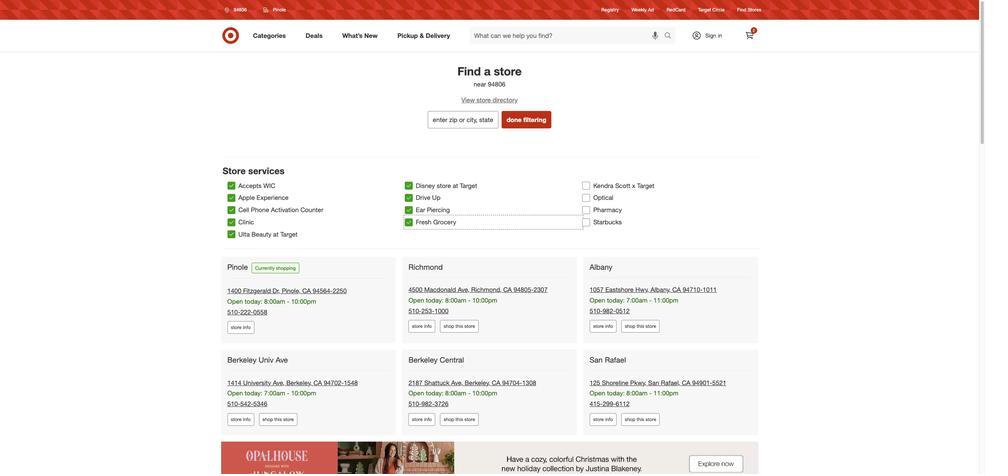 Task type: locate. For each thing, give the bounding box(es) containing it.
shop this store button down 1000
[[440, 320, 479, 333]]

7:00am for albany
[[627, 296, 648, 304]]

search button
[[661, 27, 680, 46]]

store info for albany
[[593, 323, 613, 329]]

kendra
[[593, 182, 613, 189]]

find left stores
[[737, 7, 746, 13]]

apple
[[238, 194, 255, 202]]

target for ulta beauty at target
[[280, 230, 298, 238]]

enter zip or city, state
[[433, 116, 493, 124]]

10:00pm inside 1414 university ave, berkeley, ca 94702-1548 open today: 7:00am - 10:00pm 510-542-5346
[[291, 389, 316, 397]]

what's
[[342, 31, 363, 39]]

drive
[[416, 194, 430, 202]]

982- inside 2187 shattuck ave, berkeley, ca 94704-1308 open today: 8:00am - 10:00pm 510-982-3726
[[422, 400, 435, 408]]

hwy,
[[636, 286, 649, 293]]

store info for san rafael
[[593, 416, 613, 422]]

- inside 1414 university ave, berkeley, ca 94702-1548 open today: 7:00am - 10:00pm 510-542-5346
[[287, 389, 289, 397]]

510- inside "1057 eastshore hwy, albany, ca 94710-1011 open today: 7:00am - 11:00pm 510-982-0512"
[[590, 307, 603, 315]]

1 horizontal spatial berkeley,
[[465, 379, 490, 387]]

11:00pm inside 125 shoreline pkwy, san rafael, ca 94901-5521 open today: 8:00am - 11:00pm 415-299-6112
[[654, 389, 679, 397]]

open inside 125 shoreline pkwy, san rafael, ca 94901-5521 open today: 8:00am - 11:00pm 415-299-6112
[[590, 389, 605, 397]]

san rafael
[[590, 355, 626, 364]]

today: inside "4500 macdonald ave, richmond, ca 94805-2307 open today: 8:00am - 10:00pm 510-253-1000"
[[426, 296, 444, 304]]

8:00am up 3726
[[445, 389, 466, 397]]

5521
[[712, 379, 726, 387]]

info
[[424, 323, 432, 329], [605, 323, 613, 329], [243, 325, 251, 330], [243, 416, 251, 422], [424, 416, 432, 422], [605, 416, 613, 422]]

- for richmond
[[468, 296, 471, 304]]

berkeley up 2187
[[409, 355, 438, 364]]

982- down 'shattuck'
[[422, 400, 435, 408]]

filtering
[[523, 116, 546, 124]]

shop down 1000
[[444, 323, 454, 329]]

0 vertical spatial 982-
[[603, 307, 616, 315]]

richmond,
[[471, 286, 502, 293]]

94710-
[[683, 286, 703, 293]]

shop down 0512
[[625, 323, 635, 329]]

shop this store button for berkeley central
[[440, 413, 479, 426]]

1 horizontal spatial pinole
[[273, 7, 286, 13]]

pinole up 1400
[[227, 262, 248, 271]]

clinic
[[238, 218, 254, 226]]

0 horizontal spatial 982-
[[422, 400, 435, 408]]

shop this store down 6112
[[625, 416, 656, 422]]

8:00am inside 125 shoreline pkwy, san rafael, ca 94901-5521 open today: 8:00am - 11:00pm 415-299-6112
[[627, 389, 648, 397]]

cell phone activation counter
[[238, 206, 323, 214]]

1 horizontal spatial find
[[737, 7, 746, 13]]

this down 125 shoreline pkwy, san rafael, ca 94901-5521 open today: 8:00am - 11:00pm 415-299-6112
[[637, 416, 644, 422]]

shop this store down 3726
[[444, 416, 475, 422]]

7:00am down hwy,
[[627, 296, 648, 304]]

info down 253-
[[424, 323, 432, 329]]

store info
[[412, 323, 432, 329], [593, 323, 613, 329], [231, 325, 251, 330], [231, 416, 251, 422], [412, 416, 432, 422], [593, 416, 613, 422]]

store info link down 542-
[[227, 413, 254, 426]]

what's new link
[[336, 27, 388, 44]]

store info link down 222-
[[227, 321, 254, 334]]

0 vertical spatial san
[[590, 355, 603, 364]]

510- for albany
[[590, 307, 603, 315]]

store info link down 299-
[[590, 413, 617, 426]]

enter zip or city, state button
[[428, 111, 498, 128]]

shop this store button down 6112
[[621, 413, 660, 426]]

apple experience
[[238, 194, 289, 202]]

7:00am inside "1057 eastshore hwy, albany, ca 94710-1011 open today: 7:00am - 11:00pm 510-982-0512"
[[627, 296, 648, 304]]

ca inside "1057 eastshore hwy, albany, ca 94710-1011 open today: 7:00am - 11:00pm 510-982-0512"
[[672, 286, 681, 293]]

state
[[479, 116, 493, 124]]

299-
[[603, 400, 616, 408]]

find inside find a store near 94806
[[457, 64, 481, 78]]

7:00am inside 1414 university ave, berkeley, ca 94702-1548 open today: 7:00am - 10:00pm 510-542-5346
[[264, 389, 285, 397]]

8:00am inside 2187 shattuck ave, berkeley, ca 94704-1308 open today: 8:00am - 10:00pm 510-982-3726
[[445, 389, 466, 397]]

scott
[[615, 182, 630, 189]]

8:00am up 1000
[[445, 296, 466, 304]]

store inside group
[[437, 182, 451, 189]]

94806 down a
[[488, 80, 506, 88]]

2
[[753, 28, 755, 33]]

target for kendra scott x target
[[637, 182, 654, 189]]

x
[[632, 182, 635, 189]]

san rafael link
[[590, 355, 628, 365]]

ulta beauty at target
[[238, 230, 298, 238]]

1 horizontal spatial san
[[648, 379, 659, 387]]

- inside "1057 eastshore hwy, albany, ca 94710-1011 open today: 7:00am - 11:00pm 510-982-0512"
[[649, 296, 652, 304]]

1 vertical spatial san
[[648, 379, 659, 387]]

1 vertical spatial 7:00am
[[264, 389, 285, 397]]

store info link
[[409, 320, 435, 333], [590, 320, 617, 333], [227, 321, 254, 334], [227, 413, 254, 426], [409, 413, 435, 426], [590, 413, 617, 426]]

shop this store button for san rafael
[[621, 413, 660, 426]]

0 horizontal spatial find
[[457, 64, 481, 78]]

this for berkeley central
[[456, 416, 463, 422]]

experience
[[257, 194, 289, 202]]

ave, right 'shattuck'
[[451, 379, 463, 387]]

ca inside "4500 macdonald ave, richmond, ca 94805-2307 open today: 8:00am - 10:00pm 510-253-1000"
[[503, 286, 512, 293]]

activation
[[271, 206, 299, 214]]

open inside 1400 fitzgerald dr, pinole, ca 94564-2250 open today: 8:00am - 10:00pm 510-222-0558
[[227, 297, 243, 305]]

982- inside "1057 eastshore hwy, albany, ca 94710-1011 open today: 7:00am - 11:00pm 510-982-0512"
[[603, 307, 616, 315]]

berkeley, left 94704-
[[465, 379, 490, 387]]

services
[[248, 165, 285, 176]]

deals
[[306, 31, 323, 39]]

2 berkeley, from the left
[[465, 379, 490, 387]]

target
[[698, 7, 711, 13], [460, 182, 477, 189], [637, 182, 654, 189], [280, 230, 298, 238]]

open down 1057 on the bottom right
[[590, 296, 605, 304]]

982- down eastshore
[[603, 307, 616, 315]]

accepts wic
[[238, 182, 275, 189]]

What can we help you find? suggestions appear below search field
[[470, 27, 666, 44]]

0 horizontal spatial 94806
[[234, 7, 247, 13]]

0 horizontal spatial berkeley,
[[286, 379, 312, 387]]

sign in
[[705, 32, 722, 39]]

today: down shoreline
[[607, 389, 625, 397]]

0 horizontal spatial san
[[590, 355, 603, 364]]

city,
[[467, 116, 478, 124]]

pinole
[[273, 7, 286, 13], [227, 262, 248, 271]]

ca for berkeley central
[[492, 379, 500, 387]]

0 vertical spatial at
[[453, 182, 458, 189]]

store info link for berkeley univ ave
[[227, 413, 254, 426]]

this down 1414 university ave, berkeley, ca 94702-1548 open today: 7:00am - 10:00pm 510-542-5346
[[274, 416, 282, 422]]

san right pkwy,
[[648, 379, 659, 387]]

berkeley, for berkeley univ ave
[[286, 379, 312, 387]]

- down 1414 university ave, berkeley, ca 94702-1548 link
[[287, 389, 289, 397]]

1 vertical spatial at
[[273, 230, 279, 238]]

berkeley, inside 1414 university ave, berkeley, ca 94702-1548 open today: 7:00am - 10:00pm 510-542-5346
[[286, 379, 312, 387]]

ca left 94704-
[[492, 379, 500, 387]]

ca left 94805-
[[503, 286, 512, 293]]

1 vertical spatial 11:00pm
[[654, 389, 679, 397]]

at right disney
[[453, 182, 458, 189]]

Apple Experience checkbox
[[227, 194, 235, 202]]

510-
[[409, 307, 422, 315], [590, 307, 603, 315], [227, 308, 240, 316], [227, 400, 240, 408], [409, 400, 422, 408]]

today:
[[426, 296, 444, 304], [607, 296, 625, 304], [245, 297, 262, 305], [245, 389, 262, 397], [426, 389, 444, 397], [607, 389, 625, 397]]

8:00am inside "4500 macdonald ave, richmond, ca 94805-2307 open today: 8:00am - 10:00pm 510-253-1000"
[[445, 296, 466, 304]]

2 berkeley from the left
[[409, 355, 438, 364]]

today: inside 1414 university ave, berkeley, ca 94702-1548 open today: 7:00am - 10:00pm 510-542-5346
[[245, 389, 262, 397]]

store info link down 510-982-0512 link at the bottom right of page
[[590, 320, 617, 333]]

pkwy,
[[630, 379, 647, 387]]

store info for berkeley univ ave
[[231, 416, 251, 422]]

0 vertical spatial 11:00pm
[[654, 296, 679, 304]]

510- down 1057 on the bottom right
[[590, 307, 603, 315]]

info down 222-
[[243, 325, 251, 330]]

1 vertical spatial pinole
[[227, 262, 248, 271]]

open inside 1414 university ave, berkeley, ca 94702-1548 open today: 7:00am - 10:00pm 510-542-5346
[[227, 389, 243, 397]]

find up near
[[457, 64, 481, 78]]

ca inside 2187 shattuck ave, berkeley, ca 94704-1308 open today: 8:00am - 10:00pm 510-982-3726
[[492, 379, 500, 387]]

open inside "1057 eastshore hwy, albany, ca 94710-1011 open today: 7:00am - 11:00pm 510-982-0512"
[[590, 296, 605, 304]]

store info down 299-
[[593, 416, 613, 422]]

0 vertical spatial 7:00am
[[627, 296, 648, 304]]

1 horizontal spatial 7:00am
[[627, 296, 648, 304]]

store info down 510-982-0512 link at the bottom right of page
[[593, 323, 613, 329]]

this for berkeley univ ave
[[274, 416, 282, 422]]

10:00pm for pinole
[[291, 297, 316, 305]]

1 berkeley, from the left
[[286, 379, 312, 387]]

10:00pm down 2187 shattuck ave, berkeley, ca 94704-1308 link
[[472, 389, 497, 397]]

1 11:00pm from the top
[[654, 296, 679, 304]]

ave, inside "4500 macdonald ave, richmond, ca 94805-2307 open today: 8:00am - 10:00pm 510-253-1000"
[[458, 286, 470, 293]]

10:00pm down pinole,
[[291, 297, 316, 305]]

shopping
[[276, 265, 296, 271]]

510- inside 1414 university ave, berkeley, ca 94702-1548 open today: 7:00am - 10:00pm 510-542-5346
[[227, 400, 240, 408]]

pickup & delivery link
[[391, 27, 460, 44]]

Drive Up checkbox
[[405, 194, 413, 202]]

berkeley
[[227, 355, 257, 364], [409, 355, 438, 364]]

510- down 4500
[[409, 307, 422, 315]]

at for beauty
[[273, 230, 279, 238]]

94704-
[[502, 379, 522, 387]]

- inside 1400 fitzgerald dr, pinole, ca 94564-2250 open today: 8:00am - 10:00pm 510-222-0558
[[287, 297, 289, 305]]

store info for berkeley central
[[412, 416, 432, 422]]

circle
[[713, 7, 725, 13]]

shop down 5346
[[263, 416, 273, 422]]

ca
[[503, 286, 512, 293], [672, 286, 681, 293], [302, 287, 311, 295], [314, 379, 322, 387], [492, 379, 500, 387], [682, 379, 691, 387]]

store down 510-982-3726 'link' at the bottom of page
[[412, 416, 423, 422]]

94564-
[[313, 287, 333, 295]]

Optical checkbox
[[582, 194, 590, 202]]

store services
[[223, 165, 285, 176]]

shop down 6112
[[625, 416, 635, 422]]

2 11:00pm from the top
[[654, 389, 679, 397]]

target circle
[[698, 7, 725, 13]]

ave, inside 2187 shattuck ave, berkeley, ca 94704-1308 open today: 8:00am - 10:00pm 510-982-3726
[[451, 379, 463, 387]]

982- for albany
[[603, 307, 616, 315]]

10:00pm inside "4500 macdonald ave, richmond, ca 94805-2307 open today: 8:00am - 10:00pm 510-253-1000"
[[472, 296, 497, 304]]

shop down 3726
[[444, 416, 454, 422]]

berkeley up 1414
[[227, 355, 257, 364]]

open for berkeley univ ave
[[227, 389, 243, 397]]

ca inside 1400 fitzgerald dr, pinole, ca 94564-2250 open today: 8:00am - 10:00pm 510-222-0558
[[302, 287, 311, 295]]

today: down 'shattuck'
[[426, 389, 444, 397]]

pinole up categories link
[[273, 7, 286, 13]]

- down 125 shoreline pkwy, san rafael, ca 94901-5521 link
[[649, 389, 652, 397]]

info down 510-982-0512 link at the bottom right of page
[[605, 323, 613, 329]]

510- inside 1400 fitzgerald dr, pinole, ca 94564-2250 open today: 8:00am - 10:00pm 510-222-0558
[[227, 308, 240, 316]]

info down 299-
[[605, 416, 613, 422]]

510- for berkeley central
[[409, 400, 422, 408]]

info down 542-
[[243, 416, 251, 422]]

drive up
[[416, 194, 441, 202]]

shop this store down 5346
[[263, 416, 294, 422]]

today: for richmond
[[426, 296, 444, 304]]

this down 2187 shattuck ave, berkeley, ca 94704-1308 open today: 8:00am - 10:00pm 510-982-3726
[[456, 416, 463, 422]]

ca right rafael,
[[682, 379, 691, 387]]

store info down 253-
[[412, 323, 432, 329]]

currently shopping
[[255, 265, 296, 271]]

open down 1414
[[227, 389, 243, 397]]

berkeley, inside 2187 shattuck ave, berkeley, ca 94704-1308 open today: 8:00am - 10:00pm 510-982-3726
[[465, 379, 490, 387]]

ca right pinole,
[[302, 287, 311, 295]]

today: down eastshore
[[607, 296, 625, 304]]

store info link down 253-
[[409, 320, 435, 333]]

- down 4500 macdonald ave, richmond, ca 94805-2307 link
[[468, 296, 471, 304]]

- down 2187 shattuck ave, berkeley, ca 94704-1308 link
[[468, 389, 471, 397]]

0 vertical spatial find
[[737, 7, 746, 13]]

this for richmond
[[456, 323, 463, 329]]

this down "4500 macdonald ave, richmond, ca 94805-2307 open today: 8:00am - 10:00pm 510-253-1000"
[[456, 323, 463, 329]]

this for san rafael
[[637, 416, 644, 422]]

open down 4500
[[409, 296, 424, 304]]

today: for albany
[[607, 296, 625, 304]]

store right a
[[494, 64, 522, 78]]

grocery
[[433, 218, 456, 226]]

2 link
[[741, 27, 758, 44]]

4500
[[409, 286, 423, 293]]

enter
[[433, 116, 448, 124]]

today: down fitzgerald
[[245, 297, 262, 305]]

phone
[[251, 206, 269, 214]]

shop this store down 0512
[[625, 323, 656, 329]]

ave,
[[458, 286, 470, 293], [273, 379, 285, 387], [451, 379, 463, 387]]

store down 542-
[[231, 416, 242, 422]]

kendra scott x target
[[593, 182, 654, 189]]

1 berkeley from the left
[[227, 355, 257, 364]]

10:00pm inside 2187 shattuck ave, berkeley, ca 94704-1308 open today: 8:00am - 10:00pm 510-982-3726
[[472, 389, 497, 397]]

1 vertical spatial 94806
[[488, 80, 506, 88]]

berkeley for berkeley central
[[409, 355, 438, 364]]

982- for berkeley central
[[422, 400, 435, 408]]

510- inside "4500 macdonald ave, richmond, ca 94805-2307 open today: 8:00am - 10:00pm 510-253-1000"
[[409, 307, 422, 315]]

4500 macdonald ave, richmond, ca 94805-2307 open today: 8:00am - 10:00pm 510-253-1000
[[409, 286, 548, 315]]

Pharmacy checkbox
[[582, 206, 590, 214]]

info for berkeley univ ave
[[243, 416, 251, 422]]

1 horizontal spatial berkeley
[[409, 355, 438, 364]]

delivery
[[426, 31, 450, 39]]

berkeley, down ave
[[286, 379, 312, 387]]

shop this store
[[444, 323, 475, 329], [625, 323, 656, 329], [263, 416, 294, 422], [444, 416, 475, 422], [625, 416, 656, 422]]

today: inside 2187 shattuck ave, berkeley, ca 94704-1308 open today: 8:00am - 10:00pm 510-982-3726
[[426, 389, 444, 397]]

shop this store button down 3726
[[440, 413, 479, 426]]

8:00am down pkwy,
[[627, 389, 648, 397]]

510- inside 2187 shattuck ave, berkeley, ca 94704-1308 open today: 8:00am - 10:00pm 510-982-3726
[[409, 400, 422, 408]]

today: inside "1057 eastshore hwy, albany, ca 94710-1011 open today: 7:00am - 11:00pm 510-982-0512"
[[607, 296, 625, 304]]

info down 510-982-3726 'link' at the bottom of page
[[424, 416, 432, 422]]

1 horizontal spatial at
[[453, 182, 458, 189]]

ca left 94702-
[[314, 379, 322, 387]]

store info down 222-
[[231, 325, 251, 330]]

1 vertical spatial 982-
[[422, 400, 435, 408]]

shop this store button down 0512
[[621, 320, 660, 333]]

ca inside 125 shoreline pkwy, san rafael, ca 94901-5521 open today: 8:00am - 11:00pm 415-299-6112
[[682, 379, 691, 387]]

ave, inside 1414 university ave, berkeley, ca 94702-1548 open today: 7:00am - 10:00pm 510-542-5346
[[273, 379, 285, 387]]

berkeley,
[[286, 379, 312, 387], [465, 379, 490, 387]]

7:00am up 5346
[[264, 389, 285, 397]]

1414
[[227, 379, 241, 387]]

1 vertical spatial find
[[457, 64, 481, 78]]

this down "1057 eastshore hwy, albany, ca 94710-1011 open today: 7:00am - 11:00pm 510-982-0512"
[[637, 323, 644, 329]]

1057 eastshore hwy, albany, ca 94710-1011 link
[[590, 286, 717, 293]]

today: down the macdonald
[[426, 296, 444, 304]]

125
[[590, 379, 600, 387]]

10:00pm for richmond
[[472, 296, 497, 304]]

11:00pm down albany,
[[654, 296, 679, 304]]

open
[[409, 296, 424, 304], [590, 296, 605, 304], [227, 297, 243, 305], [227, 389, 243, 397], [409, 389, 424, 397], [590, 389, 605, 397]]

open inside "4500 macdonald ave, richmond, ca 94805-2307 open today: 8:00am - 10:00pm 510-253-1000"
[[409, 296, 424, 304]]

categories link
[[246, 27, 296, 44]]

- down 1057 eastshore hwy, albany, ca 94710-1011 link
[[649, 296, 652, 304]]

ca inside 1414 university ave, berkeley, ca 94702-1548 open today: 7:00am - 10:00pm 510-542-5346
[[314, 379, 322, 387]]

berkeley for berkeley univ ave
[[227, 355, 257, 364]]

directory
[[493, 96, 518, 104]]

510- down 2187
[[409, 400, 422, 408]]

94806 button
[[219, 3, 255, 17]]

0 horizontal spatial berkeley
[[227, 355, 257, 364]]

today: down university
[[245, 389, 262, 397]]

shop this store for richmond
[[444, 323, 475, 329]]

1 horizontal spatial 94806
[[488, 80, 506, 88]]

0 horizontal spatial 7:00am
[[264, 389, 285, 397]]

store info link for albany
[[590, 320, 617, 333]]

11:00pm
[[654, 296, 679, 304], [654, 389, 679, 397]]

weekly ad link
[[632, 6, 654, 13]]

1 horizontal spatial 982-
[[603, 307, 616, 315]]

store info down 542-
[[231, 416, 251, 422]]

shop this store button
[[440, 320, 479, 333], [621, 320, 660, 333], [259, 413, 298, 426], [440, 413, 479, 426], [621, 413, 660, 426]]

- inside 2187 shattuck ave, berkeley, ca 94704-1308 open today: 8:00am - 10:00pm 510-982-3726
[[468, 389, 471, 397]]

shop this store for san rafael
[[625, 416, 656, 422]]

- down 1400 fitzgerald dr, pinole, ca 94564-2250 link
[[287, 297, 289, 305]]

8:00am inside 1400 fitzgerald dr, pinole, ca 94564-2250 open today: 8:00am - 10:00pm 510-222-0558
[[264, 297, 285, 305]]

registry
[[601, 7, 619, 13]]

0 horizontal spatial at
[[273, 230, 279, 238]]

at for store
[[453, 182, 458, 189]]

11:00pm down rafael,
[[654, 389, 679, 397]]

- inside "4500 macdonald ave, richmond, ca 94805-2307 open today: 8:00am - 10:00pm 510-253-1000"
[[468, 296, 471, 304]]

94806
[[234, 7, 247, 13], [488, 80, 506, 88]]

store down 1414 university ave, berkeley, ca 94702-1548 open today: 7:00am - 10:00pm 510-542-5346
[[283, 416, 294, 422]]

0 vertical spatial pinole
[[273, 7, 286, 13]]

94806 left pinole dropdown button
[[234, 7, 247, 13]]

info for san rafael
[[605, 416, 613, 422]]

ave, left richmond,
[[458, 286, 470, 293]]

store up up
[[437, 182, 451, 189]]

today: inside 1400 fitzgerald dr, pinole, ca 94564-2250 open today: 8:00am - 10:00pm 510-222-0558
[[245, 297, 262, 305]]

Ear Piercing checkbox
[[405, 206, 413, 214]]

fresh grocery
[[416, 218, 456, 226]]

store info down 510-982-3726 'link' at the bottom of page
[[412, 416, 432, 422]]

10:00pm inside 1400 fitzgerald dr, pinole, ca 94564-2250 open today: 8:00am - 10:00pm 510-222-0558
[[291, 297, 316, 305]]

510- down 1414
[[227, 400, 240, 408]]

415-
[[590, 400, 603, 408]]

0 vertical spatial 94806
[[234, 7, 247, 13]]

open up '415-'
[[590, 389, 605, 397]]

shop this store down 1000
[[444, 323, 475, 329]]

510- down 1400
[[227, 308, 240, 316]]

cell
[[238, 206, 249, 214]]

open inside 2187 shattuck ave, berkeley, ca 94704-1308 open today: 8:00am - 10:00pm 510-982-3726
[[409, 389, 424, 397]]

at right the "beauty" at the left of page
[[273, 230, 279, 238]]

8:00am down dr,
[[264, 297, 285, 305]]



Task type: vqa. For each thing, say whether or not it's contained in the screenshot.


Task type: describe. For each thing, give the bounding box(es) containing it.
125 shoreline pkwy, san rafael, ca 94901-5521 open today: 8:00am - 11:00pm 415-299-6112
[[590, 379, 726, 408]]

1400 fitzgerald dr, pinole, ca 94564-2250 open today: 8:00am - 10:00pm 510-222-0558
[[227, 287, 347, 316]]

6112
[[616, 400, 630, 408]]

target circle link
[[698, 6, 725, 13]]

1400 fitzgerald dr, pinole, ca 94564-2250 link
[[227, 287, 347, 295]]

8:00am for pinole
[[264, 297, 285, 305]]

- for albany
[[649, 296, 652, 304]]

pinole,
[[282, 287, 301, 295]]

or
[[459, 116, 465, 124]]

open for berkeley central
[[409, 389, 424, 397]]

done filtering button
[[502, 111, 552, 128]]

ad
[[648, 7, 654, 13]]

albany
[[590, 262, 613, 271]]

store info link for san rafael
[[590, 413, 617, 426]]

510-222-0558 link
[[227, 308, 267, 316]]

categories
[[253, 31, 286, 39]]

optical
[[593, 194, 614, 202]]

510- for richmond
[[409, 307, 422, 315]]

4500 macdonald ave, richmond, ca 94805-2307 link
[[409, 286, 548, 293]]

store down 2187 shattuck ave, berkeley, ca 94704-1308 open today: 8:00am - 10:00pm 510-982-3726
[[464, 416, 475, 422]]

Accepts WIC checkbox
[[227, 182, 235, 190]]

store right view
[[477, 96, 491, 104]]

shop this store for albany
[[625, 323, 656, 329]]

registry link
[[601, 6, 619, 13]]

richmond
[[409, 262, 443, 271]]

shop this store button for albany
[[621, 320, 660, 333]]

berkeley, for berkeley central
[[465, 379, 490, 387]]

new
[[364, 31, 378, 39]]

open for pinole
[[227, 297, 243, 305]]

store info link for pinole
[[227, 321, 254, 334]]

pickup
[[397, 31, 418, 39]]

search
[[661, 32, 680, 40]]

ave, for richmond
[[458, 286, 470, 293]]

ca for berkeley univ ave
[[314, 379, 322, 387]]

ulta
[[238, 230, 250, 238]]

san inside 125 shoreline pkwy, san rafael, ca 94901-5521 open today: 8:00am - 11:00pm 415-299-6112
[[648, 379, 659, 387]]

1057
[[590, 286, 604, 293]]

info for albany
[[605, 323, 613, 329]]

fresh
[[416, 218, 432, 226]]

info for berkeley central
[[424, 416, 432, 422]]

what's new
[[342, 31, 378, 39]]

this for albany
[[637, 323, 644, 329]]

zip
[[449, 116, 457, 124]]

10:00pm for berkeley central
[[472, 389, 497, 397]]

pharmacy
[[593, 206, 622, 214]]

0512
[[616, 307, 630, 315]]

0 horizontal spatial pinole
[[227, 262, 248, 271]]

find a store near 94806
[[457, 64, 522, 88]]

albany link
[[590, 262, 614, 272]]

find for a
[[457, 64, 481, 78]]

1011
[[703, 286, 717, 293]]

dr,
[[273, 287, 280, 295]]

- for pinole
[[287, 297, 289, 305]]

Disney store at Target checkbox
[[405, 182, 413, 190]]

find for stores
[[737, 7, 746, 13]]

store down 510-982-0512 link at the bottom right of page
[[593, 323, 604, 329]]

berkeley univ ave link
[[227, 355, 290, 365]]

- for berkeley central
[[468, 389, 471, 397]]

8:00am for richmond
[[445, 296, 466, 304]]

view
[[461, 96, 475, 104]]

- inside 125 shoreline pkwy, san rafael, ca 94901-5521 open today: 8:00am - 11:00pm 415-299-6112
[[649, 389, 652, 397]]

2250
[[333, 287, 347, 295]]

shop this store button for berkeley univ ave
[[259, 413, 298, 426]]

today: inside 125 shoreline pkwy, san rafael, ca 94901-5521 open today: 8:00am - 11:00pm 415-299-6112
[[607, 389, 625, 397]]

94806 inside find a store near 94806
[[488, 80, 506, 88]]

510-982-0512 link
[[590, 307, 630, 315]]

ca for pinole
[[302, 287, 311, 295]]

ear
[[416, 206, 425, 214]]

store down "1057 eastshore hwy, albany, ca 94710-1011 open today: 7:00am - 11:00pm 510-982-0512"
[[646, 323, 656, 329]]

albany,
[[651, 286, 671, 293]]

shop this store for berkeley central
[[444, 416, 475, 422]]

shop for berkeley central
[[444, 416, 454, 422]]

7:00am for berkeley univ ave
[[264, 389, 285, 397]]

shattuck
[[424, 379, 450, 387]]

beauty
[[251, 230, 271, 238]]

macdonald
[[424, 286, 456, 293]]

target inside 'link'
[[698, 7, 711, 13]]

222-
[[240, 308, 253, 316]]

11:00pm inside "1057 eastshore hwy, albany, ca 94710-1011 open today: 7:00am - 11:00pm 510-982-0512"
[[654, 296, 679, 304]]

store down 253-
[[412, 323, 423, 329]]

shop for richmond
[[444, 323, 454, 329]]

Ulta Beauty at Target checkbox
[[227, 230, 235, 238]]

deals link
[[299, 27, 333, 44]]

2187 shattuck ave, berkeley, ca 94704-1308 open today: 8:00am - 10:00pm 510-982-3726
[[409, 379, 536, 408]]

ca for richmond
[[503, 286, 512, 293]]

near
[[474, 80, 486, 88]]

today: for berkeley central
[[426, 389, 444, 397]]

1400
[[227, 287, 241, 295]]

ave
[[276, 355, 288, 364]]

store down 222-
[[231, 325, 242, 330]]

2187 shattuck ave, berkeley, ca 94704-1308 link
[[409, 379, 536, 387]]

rafael
[[605, 355, 626, 364]]

shop this store for berkeley univ ave
[[263, 416, 294, 422]]

10:00pm for berkeley univ ave
[[291, 389, 316, 397]]

ca for albany
[[672, 286, 681, 293]]

shop for san rafael
[[625, 416, 635, 422]]

today: for berkeley univ ave
[[245, 389, 262, 397]]

5346
[[253, 400, 267, 408]]

view store directory
[[461, 96, 518, 104]]

ave, for berkeley central
[[451, 379, 463, 387]]

1414 university ave, berkeley, ca 94702-1548 link
[[227, 379, 358, 387]]

piercing
[[427, 206, 450, 214]]

store info link for berkeley central
[[409, 413, 435, 426]]

info for richmond
[[424, 323, 432, 329]]

eastshore
[[606, 286, 634, 293]]

store info for richmond
[[412, 323, 432, 329]]

wic
[[263, 182, 275, 189]]

shop for albany
[[625, 323, 635, 329]]

view store directory link
[[213, 96, 766, 105]]

berkeley central link
[[409, 355, 466, 365]]

fitzgerald
[[243, 287, 271, 295]]

store info for pinole
[[231, 325, 251, 330]]

1414 university ave, berkeley, ca 94702-1548 open today: 7:00am - 10:00pm 510-542-5346
[[227, 379, 358, 408]]

weekly
[[632, 7, 647, 13]]

Starbucks checkbox
[[582, 218, 590, 226]]

up
[[432, 194, 441, 202]]

redcard link
[[667, 6, 686, 13]]

Fresh Grocery checkbox
[[405, 218, 413, 226]]

2187
[[409, 379, 423, 387]]

shop for berkeley univ ave
[[263, 416, 273, 422]]

510-253-1000 link
[[409, 307, 449, 315]]

advertisement region
[[221, 442, 758, 474]]

Cell Phone Activation Counter checkbox
[[227, 206, 235, 214]]

94806 inside dropdown button
[[234, 7, 247, 13]]

shop this store button for richmond
[[440, 320, 479, 333]]

ave, for berkeley univ ave
[[273, 379, 285, 387]]

today: for pinole
[[245, 297, 262, 305]]

1000
[[435, 307, 449, 315]]

510-982-3726 link
[[409, 400, 449, 408]]

1057 eastshore hwy, albany, ca 94710-1011 open today: 7:00am - 11:00pm 510-982-0512
[[590, 286, 717, 315]]

125 shoreline pkwy, san rafael, ca 94901-5521 link
[[590, 379, 726, 387]]

2307
[[534, 286, 548, 293]]

pinole inside dropdown button
[[273, 7, 286, 13]]

starbucks
[[593, 218, 622, 226]]

sign
[[705, 32, 716, 39]]

find stores
[[737, 7, 761, 13]]

510- for pinole
[[227, 308, 240, 316]]

find stores link
[[737, 6, 761, 13]]

target for disney store at target
[[460, 182, 477, 189]]

510-542-5346 link
[[227, 400, 267, 408]]

pinole button
[[258, 3, 291, 17]]

8:00am for berkeley central
[[445, 389, 466, 397]]

info for pinole
[[243, 325, 251, 330]]

open for richmond
[[409, 296, 424, 304]]

store down 125 shoreline pkwy, san rafael, ca 94901-5521 open today: 8:00am - 11:00pm 415-299-6112
[[646, 416, 656, 422]]

redcard
[[667, 7, 686, 13]]

94805-
[[514, 286, 534, 293]]

store down "4500 macdonald ave, richmond, ca 94805-2307 open today: 8:00am - 10:00pm 510-253-1000"
[[464, 323, 475, 329]]

store inside find a store near 94806
[[494, 64, 522, 78]]

- for berkeley univ ave
[[287, 389, 289, 397]]

415-299-6112 link
[[590, 400, 630, 408]]

Clinic checkbox
[[227, 218, 235, 226]]

sign in link
[[685, 27, 735, 44]]

done filtering
[[507, 116, 546, 124]]

store services group
[[227, 180, 760, 240]]

store down '415-'
[[593, 416, 604, 422]]

counter
[[301, 206, 323, 214]]

store info link for richmond
[[409, 320, 435, 333]]

&
[[420, 31, 424, 39]]

Kendra Scott x Target checkbox
[[582, 182, 590, 190]]

0558
[[253, 308, 267, 316]]

510- for berkeley univ ave
[[227, 400, 240, 408]]

open for albany
[[590, 296, 605, 304]]



